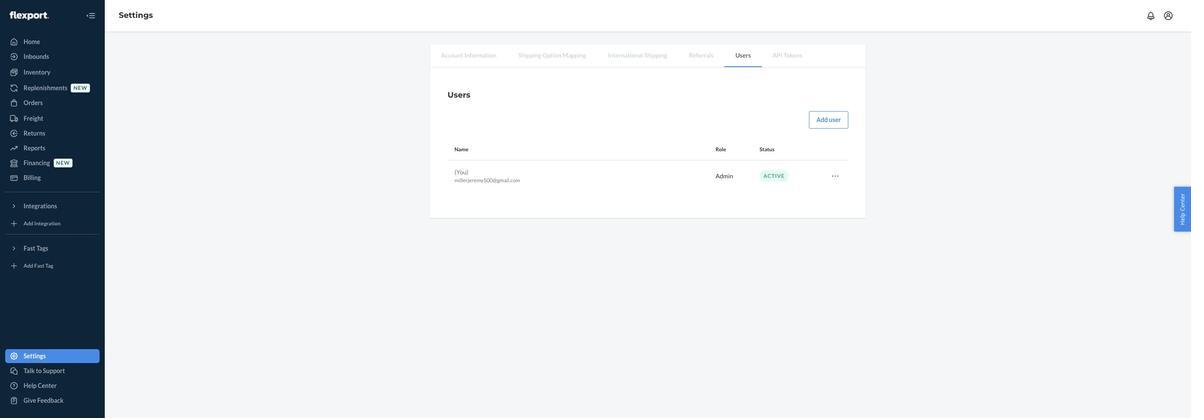 Task type: vqa. For each thing, say whether or not it's contained in the screenshot.
Open user actions image
yes



Task type: locate. For each thing, give the bounding box(es) containing it.
center
[[1179, 194, 1187, 212], [38, 383, 57, 390]]

shipping
[[519, 52, 542, 59], [645, 52, 668, 59]]

add down fast tags
[[24, 263, 33, 270]]

feedback
[[37, 398, 64, 405]]

1 horizontal spatial shipping
[[645, 52, 668, 59]]

1 vertical spatial center
[[38, 383, 57, 390]]

open account menu image
[[1164, 10, 1174, 21]]

add left the integration
[[24, 221, 33, 227]]

add
[[817, 116, 828, 124], [24, 221, 33, 227], [24, 263, 33, 270]]

2 vertical spatial add
[[24, 263, 33, 270]]

billing link
[[5, 171, 100, 185]]

0 horizontal spatial shipping
[[519, 52, 542, 59]]

add fast tag
[[24, 263, 53, 270]]

tab list
[[430, 45, 866, 68]]

users left api on the right top
[[736, 52, 751, 59]]

1 vertical spatial help center
[[24, 383, 57, 390]]

open user actions image
[[831, 172, 840, 181]]

tag
[[45, 263, 53, 270]]

0 horizontal spatial help
[[24, 383, 37, 390]]

orders
[[24, 99, 43, 107]]

inbounds link
[[5, 50, 100, 64]]

1 horizontal spatial new
[[74, 85, 87, 91]]

settings
[[119, 11, 153, 20], [24, 353, 46, 360]]

help inside help center button
[[1179, 213, 1187, 225]]

fast tags button
[[5, 242, 100, 256]]

users
[[736, 52, 751, 59], [448, 90, 471, 100]]

returns
[[24, 130, 45, 137]]

fast
[[24, 245, 35, 253], [34, 263, 44, 270]]

financing
[[24, 159, 50, 167]]

fast left 'tags'
[[24, 245, 35, 253]]

referrals
[[689, 52, 714, 59]]

0 vertical spatial fast
[[24, 245, 35, 253]]

reports link
[[5, 142, 100, 156]]

shipping option mapping tab
[[508, 45, 597, 66]]

close navigation image
[[86, 10, 96, 21]]

integration
[[34, 221, 61, 227]]

1 horizontal spatial users
[[736, 52, 751, 59]]

new up orders link
[[74, 85, 87, 91]]

0 vertical spatial help center
[[1179, 194, 1187, 225]]

help center link
[[5, 380, 100, 394]]

1 vertical spatial settings
[[24, 353, 46, 360]]

new down reports link
[[56, 160, 70, 167]]

international
[[608, 52, 643, 59]]

international shipping
[[608, 52, 668, 59]]

replenishments
[[24, 84, 67, 92]]

1 horizontal spatial help
[[1179, 213, 1187, 225]]

shipping left option
[[519, 52, 542, 59]]

fast tags
[[24, 245, 48, 253]]

settings link
[[119, 11, 153, 20], [5, 350, 100, 364]]

1 horizontal spatial center
[[1179, 194, 1187, 212]]

add user
[[817, 116, 841, 124]]

api tokens
[[773, 52, 803, 59]]

talk
[[24, 368, 35, 375]]

0 horizontal spatial help center
[[24, 383, 57, 390]]

0 vertical spatial help
[[1179, 213, 1187, 225]]

0 vertical spatial users
[[736, 52, 751, 59]]

add inside 'button'
[[817, 116, 828, 124]]

option
[[543, 52, 562, 59]]

support
[[43, 368, 65, 375]]

0 horizontal spatial settings link
[[5, 350, 100, 364]]

inventory
[[24, 69, 50, 76]]

fast inside dropdown button
[[24, 245, 35, 253]]

shipping option mapping
[[519, 52, 586, 59]]

fast left the tag
[[34, 263, 44, 270]]

home
[[24, 38, 40, 45]]

1 horizontal spatial help center
[[1179, 194, 1187, 225]]

help center button
[[1175, 187, 1192, 232]]

1 vertical spatial help
[[24, 383, 37, 390]]

0 vertical spatial center
[[1179, 194, 1187, 212]]

help
[[1179, 213, 1187, 225], [24, 383, 37, 390]]

1 vertical spatial add
[[24, 221, 33, 227]]

api
[[773, 52, 783, 59]]

0 vertical spatial add
[[817, 116, 828, 124]]

help center
[[1179, 194, 1187, 225], [24, 383, 57, 390]]

0 vertical spatial new
[[74, 85, 87, 91]]

shipping right international
[[645, 52, 668, 59]]

1 horizontal spatial settings
[[119, 11, 153, 20]]

1 horizontal spatial settings link
[[119, 11, 153, 20]]

0 vertical spatial settings link
[[119, 11, 153, 20]]

add inside "link"
[[24, 221, 33, 227]]

0 horizontal spatial new
[[56, 160, 70, 167]]

information
[[465, 52, 497, 59]]

1 vertical spatial settings link
[[5, 350, 100, 364]]

reports
[[24, 145, 45, 152]]

1 vertical spatial new
[[56, 160, 70, 167]]

integrations
[[24, 203, 57, 210]]

add left user
[[817, 116, 828, 124]]

flexport logo image
[[10, 11, 49, 20]]

add integration
[[24, 221, 61, 227]]

users down account
[[448, 90, 471, 100]]

new
[[74, 85, 87, 91], [56, 160, 70, 167]]

1 vertical spatial users
[[448, 90, 471, 100]]

tokens
[[784, 52, 803, 59]]

account
[[441, 52, 464, 59]]

role
[[716, 146, 727, 153]]



Task type: describe. For each thing, give the bounding box(es) containing it.
user
[[829, 116, 841, 124]]

0 horizontal spatial settings
[[24, 353, 46, 360]]

active
[[764, 173, 785, 180]]

(you) millerjeremy500@gmail.com
[[455, 169, 520, 184]]

new for replenishments
[[74, 85, 87, 91]]

mapping
[[563, 52, 586, 59]]

1 shipping from the left
[[519, 52, 542, 59]]

add for add user
[[817, 116, 828, 124]]

1 vertical spatial fast
[[34, 263, 44, 270]]

talk to support button
[[5, 365, 100, 379]]

inventory link
[[5, 66, 100, 80]]

give feedback button
[[5, 394, 100, 408]]

millerjeremy500@gmail.com
[[455, 177, 520, 184]]

freight
[[24, 115, 43, 122]]

billing
[[24, 174, 41, 182]]

home link
[[5, 35, 100, 49]]

account information tab
[[430, 45, 508, 66]]

talk to support
[[24, 368, 65, 375]]

status
[[760, 146, 775, 153]]

add for add fast tag
[[24, 263, 33, 270]]

users inside tab
[[736, 52, 751, 59]]

open notifications image
[[1146, 10, 1157, 21]]

admin
[[716, 172, 734, 180]]

add for add integration
[[24, 221, 33, 227]]

users tab
[[725, 45, 762, 67]]

give
[[24, 398, 36, 405]]

add fast tag link
[[5, 260, 100, 273]]

0 horizontal spatial users
[[448, 90, 471, 100]]

0 vertical spatial settings
[[119, 11, 153, 20]]

new for financing
[[56, 160, 70, 167]]

account information
[[441, 52, 497, 59]]

(you)
[[455, 169, 469, 176]]

international shipping tab
[[597, 45, 679, 66]]

integrations button
[[5, 200, 100, 214]]

freight link
[[5, 112, 100, 126]]

center inside button
[[1179, 194, 1187, 212]]

help center inside help center button
[[1179, 194, 1187, 225]]

give feedback
[[24, 398, 64, 405]]

2 shipping from the left
[[645, 52, 668, 59]]

orders link
[[5, 96, 100, 110]]

add user button
[[810, 111, 849, 129]]

add integration link
[[5, 217, 100, 231]]

name
[[455, 146, 469, 153]]

referrals tab
[[679, 45, 725, 66]]

help inside 'help center' link
[[24, 383, 37, 390]]

api tokens tab
[[762, 45, 814, 66]]

tab list containing account information
[[430, 45, 866, 68]]

help center inside 'help center' link
[[24, 383, 57, 390]]

inbounds
[[24, 53, 49, 60]]

0 horizontal spatial center
[[38, 383, 57, 390]]

returns link
[[5, 127, 100, 141]]

to
[[36, 368, 42, 375]]

tags
[[36, 245, 48, 253]]



